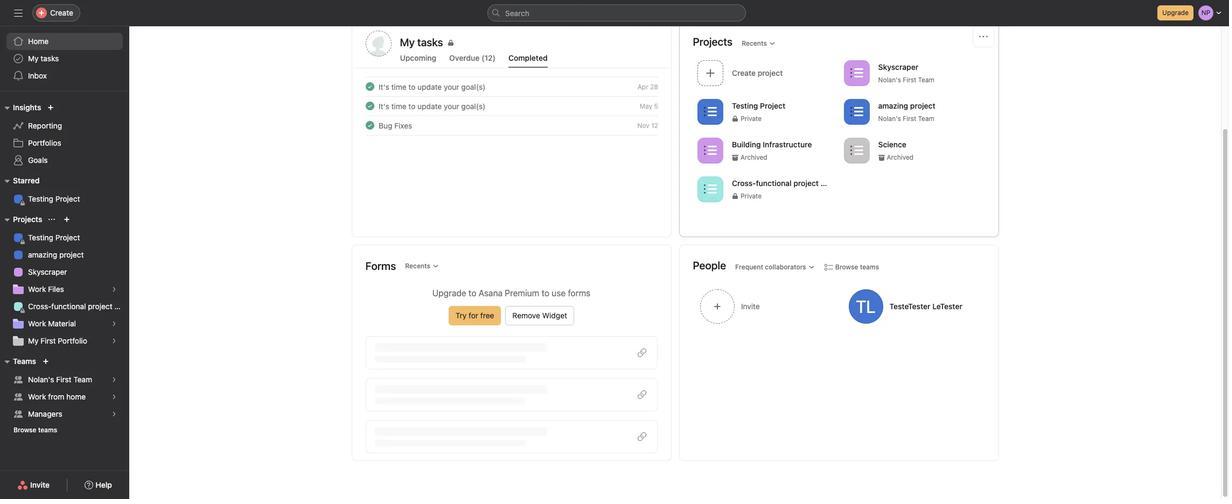 Task type: vqa. For each thing, say whether or not it's contained in the screenshot.


Task type: describe. For each thing, give the bounding box(es) containing it.
managers
[[28, 410, 62, 419]]

work from home
[[28, 393, 86, 402]]

collaborators
[[765, 263, 806, 271]]

upgrade for upgrade
[[1162, 9, 1189, 17]]

portfolio
[[58, 337, 87, 346]]

portfolios link
[[6, 135, 123, 152]]

may 5 button
[[640, 102, 658, 110]]

show options, current sort, top image
[[49, 217, 55, 223]]

overdue (12) button
[[449, 53, 496, 68]]

fixes
[[394, 121, 412, 130]]

bug fixes
[[378, 121, 412, 130]]

0 vertical spatial plan
[[820, 179, 836, 188]]

1 horizontal spatial cross-
[[732, 179, 756, 188]]

goal(s) for apr
[[461, 82, 485, 91]]

frequent collaborators
[[735, 263, 806, 271]]

functional inside cross-functional project plan "link"
[[51, 302, 86, 311]]

time for apr
[[391, 82, 406, 91]]

remove widget button
[[505, 306, 574, 326]]

may 5
[[640, 102, 658, 110]]

overdue
[[449, 53, 480, 62]]

create project link
[[693, 57, 839, 91]]

list image for science
[[850, 144, 863, 157]]

material
[[48, 319, 76, 329]]

work material link
[[6, 316, 123, 333]]

work files
[[28, 285, 64, 294]]

0 vertical spatial browse
[[835, 263, 858, 271]]

recents button for projects
[[737, 36, 780, 51]]

try for free button
[[449, 306, 501, 326]]

private for testing
[[740, 114, 761, 123]]

skyscraper link
[[6, 264, 123, 281]]

premium
[[505, 289, 539, 298]]

archived for science
[[887, 153, 913, 161]]

amazing for amazing project nolan's first team
[[878, 101, 908, 110]]

forms
[[568, 289, 590, 298]]

teams button
[[0, 355, 36, 368]]

nov 12
[[637, 121, 658, 130]]

0 vertical spatial browse teams
[[835, 263, 879, 271]]

goals
[[28, 156, 48, 165]]

upcoming button
[[400, 53, 436, 68]]

nolan's inside amazing project nolan's first team
[[878, 114, 901, 123]]

your for apr 28
[[444, 82, 459, 91]]

my tasks
[[28, 54, 59, 63]]

completed image for apr 28
[[363, 80, 376, 93]]

frequent
[[735, 263, 763, 271]]

project inside the starred element
[[55, 194, 80, 204]]

starred
[[13, 176, 40, 185]]

invite button
[[10, 476, 57, 496]]

hide sidebar image
[[14, 9, 23, 17]]

upgrade to asana premium to use forms
[[432, 289, 590, 298]]

my first portfolio link
[[6, 333, 123, 350]]

amazing project
[[28, 250, 84, 260]]

cross-functional project plan link
[[6, 298, 129, 316]]

my tasks link
[[400, 35, 657, 50]]

1 vertical spatial teams
[[38, 427, 57, 435]]

starred element
[[0, 171, 129, 210]]

portfolios
[[28, 138, 61, 148]]

team inside nolan's first team link
[[73, 375, 92, 385]]

nolan's inside teams element
[[28, 375, 54, 385]]

remove
[[512, 311, 540, 320]]

insights button
[[0, 101, 41, 114]]

work for work material
[[28, 319, 46, 329]]

cross- inside cross-functional project plan "link"
[[28, 302, 51, 311]]

try for free
[[456, 311, 494, 320]]

update for apr 28
[[417, 82, 442, 91]]

testing project inside projects element
[[28, 233, 80, 242]]

work from home link
[[6, 389, 123, 406]]

first inside projects element
[[41, 337, 56, 346]]

your for may 5
[[444, 102, 459, 111]]

insights
[[13, 103, 41, 112]]

my tasks link
[[6, 50, 123, 67]]

browse teams inside teams element
[[13, 427, 57, 435]]

project inside "link"
[[88, 302, 112, 311]]

12
[[651, 121, 658, 130]]

from
[[48, 393, 64, 402]]

for
[[469, 311, 478, 320]]

forms
[[365, 260, 396, 273]]

list image for building infrastructure
[[704, 144, 717, 157]]

see details, my first portfolio image
[[111, 338, 117, 345]]

testetester letester button
[[841, 283, 985, 331]]

recents for projects
[[742, 39, 767, 47]]

apr
[[637, 83, 648, 91]]

building infrastructure
[[732, 140, 812, 149]]

infrastructure
[[763, 140, 812, 149]]

skyscraper for skyscraper
[[28, 268, 67, 277]]

managers link
[[6, 406, 123, 423]]

completed checkbox for may 5
[[363, 100, 376, 113]]

0 vertical spatial project
[[760, 101, 785, 110]]

home link
[[6, 33, 123, 50]]

(12)
[[482, 53, 496, 62]]

skyscraper for skyscraper nolan's first team
[[878, 62, 918, 71]]

team inside "skyscraper nolan's first team"
[[918, 76, 934, 84]]

create
[[50, 8, 73, 17]]

time for may
[[391, 102, 406, 111]]

nolan's first team link
[[6, 372, 123, 389]]

goal(s) for may
[[461, 102, 485, 111]]

work material
[[28, 319, 76, 329]]

see details, work files image
[[111, 287, 117, 293]]

2 testing project link from the top
[[6, 229, 123, 247]]

tasks
[[41, 54, 59, 63]]

my tasks
[[400, 36, 443, 48]]

0 vertical spatial browse teams button
[[820, 260, 884, 275]]

help
[[95, 481, 112, 490]]

completed checkbox for apr 28
[[363, 80, 376, 93]]

nov
[[637, 121, 649, 130]]

amazing project nolan's first team
[[878, 101, 935, 123]]

to up fixes
[[408, 102, 415, 111]]

nov 12 button
[[637, 121, 658, 130]]

testetester letester
[[889, 302, 962, 311]]

teams
[[13, 357, 36, 366]]

to left "asana"
[[469, 289, 476, 298]]

use
[[552, 289, 566, 298]]

projects button
[[0, 213, 42, 226]]

0 vertical spatial testing
[[732, 101, 758, 110]]

project inside amazing project nolan's first team
[[910, 101, 935, 110]]

projects element
[[0, 210, 129, 352]]

completed
[[508, 53, 548, 62]]

new project or portfolio image
[[64, 217, 70, 223]]

upgrade button
[[1158, 5, 1194, 20]]

skyscraper nolan's first team
[[878, 62, 934, 84]]

inbox
[[28, 71, 47, 80]]

first inside teams element
[[56, 375, 71, 385]]

invite inside dropdown button
[[741, 302, 760, 311]]

28
[[650, 83, 658, 91]]



Task type: locate. For each thing, give the bounding box(es) containing it.
0 horizontal spatial invite
[[30, 481, 50, 490]]

testing for testing project link within the the starred element
[[28, 194, 53, 204]]

recents
[[742, 39, 767, 47], [405, 262, 430, 270]]

1 vertical spatial it's time to update your goal(s)
[[378, 102, 485, 111]]

work for work files
[[28, 285, 46, 294]]

private for cross-
[[740, 192, 761, 200]]

1 your from the top
[[444, 82, 459, 91]]

my inside 'link'
[[28, 54, 39, 63]]

project up amazing project link
[[55, 233, 80, 242]]

amazing inside amazing project nolan's first team
[[878, 101, 908, 110]]

work for work from home
[[28, 393, 46, 402]]

1 vertical spatial cross-
[[28, 302, 51, 311]]

nolan's up amazing project nolan's first team
[[878, 76, 901, 84]]

0 horizontal spatial functional
[[51, 302, 86, 311]]

plan inside cross-functional project plan "link"
[[114, 302, 129, 311]]

1 vertical spatial testing project
[[28, 194, 80, 204]]

skyscraper
[[878, 62, 918, 71], [28, 268, 67, 277]]

2 update from the top
[[417, 102, 442, 111]]

create button
[[32, 4, 80, 22]]

time down upcoming button
[[391, 82, 406, 91]]

widget
[[542, 311, 567, 320]]

people
[[693, 259, 726, 272]]

2 vertical spatial project
[[55, 233, 80, 242]]

science
[[878, 140, 906, 149]]

2 it's time to update your goal(s) from the top
[[378, 102, 485, 111]]

browse teams
[[835, 263, 879, 271], [13, 427, 57, 435]]

list image for amazing project
[[850, 105, 863, 118]]

0 vertical spatial my
[[28, 54, 39, 63]]

2 vertical spatial testing
[[28, 233, 53, 242]]

inbox link
[[6, 67, 123, 85]]

nolan's inside "skyscraper nolan's first team"
[[878, 76, 901, 84]]

my left tasks
[[28, 54, 39, 63]]

0 vertical spatial cross-
[[732, 179, 756, 188]]

upgrade for upgrade to asana premium to use forms
[[432, 289, 466, 298]]

add profile photo image
[[365, 31, 391, 57]]

files
[[48, 285, 64, 294]]

to left use at the bottom of page
[[542, 289, 549, 298]]

amazing for amazing project
[[28, 250, 57, 260]]

try
[[456, 311, 467, 320]]

0 vertical spatial work
[[28, 285, 46, 294]]

1 testing project link from the top
[[6, 191, 123, 208]]

work left material
[[28, 319, 46, 329]]

private up building
[[740, 114, 761, 123]]

2 vertical spatial list image
[[704, 144, 717, 157]]

testing
[[732, 101, 758, 110], [28, 194, 53, 204], [28, 233, 53, 242]]

browse inside teams element
[[13, 427, 36, 435]]

2 completed image from the top
[[363, 100, 376, 113]]

cross- down building
[[732, 179, 756, 188]]

time
[[391, 82, 406, 91], [391, 102, 406, 111]]

1 vertical spatial cross-functional project plan
[[28, 302, 129, 311]]

0 vertical spatial projects
[[693, 35, 733, 48]]

0 vertical spatial nolan's
[[878, 76, 901, 84]]

first up science
[[903, 114, 916, 123]]

1 horizontal spatial amazing
[[878, 101, 908, 110]]

0 vertical spatial amazing
[[878, 101, 908, 110]]

1 vertical spatial list image
[[850, 144, 863, 157]]

1 horizontal spatial teams
[[860, 263, 879, 271]]

may
[[640, 102, 652, 110]]

update
[[417, 82, 442, 91], [417, 102, 442, 111]]

browse teams image
[[43, 359, 49, 365]]

1 vertical spatial list image
[[704, 105, 717, 118]]

testing project up amazing project
[[28, 233, 80, 242]]

2 completed checkbox from the top
[[363, 100, 376, 113]]

1 vertical spatial your
[[444, 102, 459, 111]]

0 vertical spatial upgrade
[[1162, 9, 1189, 17]]

create project
[[732, 68, 783, 77]]

0 vertical spatial completed checkbox
[[363, 80, 376, 93]]

it's for apr
[[378, 82, 389, 91]]

insights element
[[0, 98, 129, 171]]

1 vertical spatial functional
[[51, 302, 86, 311]]

team inside amazing project nolan's first team
[[918, 114, 934, 123]]

testing project link down new project or portfolio icon
[[6, 229, 123, 247]]

0 horizontal spatial teams
[[38, 427, 57, 435]]

amazing project link
[[6, 247, 123, 264]]

0 vertical spatial goal(s)
[[461, 82, 485, 91]]

1 vertical spatial browse
[[13, 427, 36, 435]]

it's time to update your goal(s)
[[378, 82, 485, 91], [378, 102, 485, 111]]

testing project link inside the starred element
[[6, 191, 123, 208]]

teams element
[[0, 352, 129, 441]]

work files link
[[6, 281, 123, 298]]

2 vertical spatial testing project
[[28, 233, 80, 242]]

2 work from the top
[[28, 319, 46, 329]]

amazing up skyscraper link
[[28, 250, 57, 260]]

0 vertical spatial your
[[444, 82, 459, 91]]

project
[[910, 101, 935, 110], [793, 179, 818, 188], [59, 250, 84, 260], [88, 302, 112, 311]]

apr 28 button
[[637, 83, 658, 91]]

projects
[[693, 35, 733, 48], [13, 215, 42, 224]]

cross-functional project plan inside "link"
[[28, 302, 129, 311]]

1 private from the top
[[740, 114, 761, 123]]

1 completed checkbox from the top
[[363, 80, 376, 93]]

2 vertical spatial work
[[28, 393, 46, 402]]

my for my tasks
[[28, 54, 39, 63]]

0 horizontal spatial archived
[[740, 153, 767, 161]]

first up amazing project nolan's first team
[[903, 76, 916, 84]]

1 vertical spatial projects
[[13, 215, 42, 224]]

invite inside button
[[30, 481, 50, 490]]

0 horizontal spatial plan
[[114, 302, 129, 311]]

1 horizontal spatial browse teams
[[835, 263, 879, 271]]

project down infrastructure
[[793, 179, 818, 188]]

apr 28
[[637, 83, 658, 91]]

project up new project or portfolio icon
[[55, 194, 80, 204]]

Completed checkbox
[[363, 80, 376, 93], [363, 100, 376, 113], [363, 119, 376, 132]]

building
[[732, 140, 761, 149]]

work up managers
[[28, 393, 46, 402]]

first inside amazing project nolan's first team
[[903, 114, 916, 123]]

help button
[[78, 476, 119, 496]]

recents button up create project
[[737, 36, 780, 51]]

1 time from the top
[[391, 82, 406, 91]]

0 vertical spatial recents
[[742, 39, 767, 47]]

amazing inside amazing project link
[[28, 250, 57, 260]]

2 private from the top
[[740, 192, 761, 200]]

list image
[[850, 105, 863, 118], [850, 144, 863, 157], [704, 183, 717, 196]]

upgrade
[[1162, 9, 1189, 17], [432, 289, 466, 298]]

first down work material
[[41, 337, 56, 346]]

archived down science
[[887, 153, 913, 161]]

testing down show options, current sort, top image at top left
[[28, 233, 53, 242]]

1 vertical spatial goal(s)
[[461, 102, 485, 111]]

work left files
[[28, 285, 46, 294]]

1 horizontal spatial browse teams button
[[820, 260, 884, 275]]

0 vertical spatial invite
[[741, 302, 760, 311]]

1 vertical spatial skyscraper
[[28, 268, 67, 277]]

list image for cross-functional project plan
[[704, 183, 717, 196]]

completed checkbox for nov 12
[[363, 119, 376, 132]]

my for my first portfolio
[[28, 337, 39, 346]]

time up bug fixes
[[391, 102, 406, 111]]

remove widget
[[512, 311, 567, 320]]

project
[[760, 101, 785, 110], [55, 194, 80, 204], [55, 233, 80, 242]]

recents button for forms
[[400, 259, 444, 274]]

list image for testing project
[[704, 105, 717, 118]]

project up skyscraper link
[[59, 250, 84, 260]]

bug
[[378, 121, 392, 130]]

work inside work files link
[[28, 285, 46, 294]]

2 goal(s) from the top
[[461, 102, 485, 111]]

reporting link
[[6, 117, 123, 135]]

it's time to update your goal(s) up fixes
[[378, 102, 485, 111]]

0 vertical spatial it's time to update your goal(s)
[[378, 82, 485, 91]]

0 vertical spatial recents button
[[737, 36, 780, 51]]

global element
[[0, 26, 129, 91]]

1 horizontal spatial archived
[[887, 153, 913, 161]]

1 update from the top
[[417, 82, 442, 91]]

it's
[[378, 82, 389, 91], [378, 102, 389, 111]]

project down "see details, work files" 'image'
[[88, 302, 112, 311]]

skyscraper up amazing project nolan's first team
[[878, 62, 918, 71]]

0 vertical spatial cross-functional project plan
[[732, 179, 836, 188]]

0 horizontal spatial amazing
[[28, 250, 57, 260]]

see details, work material image
[[111, 321, 117, 327]]

cross-functional project plan down work files link at the bottom
[[28, 302, 129, 311]]

completed image
[[363, 119, 376, 132]]

0 vertical spatial teams
[[860, 263, 879, 271]]

cross- down work files
[[28, 302, 51, 311]]

project down "skyscraper nolan's first team"
[[910, 101, 935, 110]]

5
[[654, 102, 658, 110]]

1 goal(s) from the top
[[461, 82, 485, 91]]

1 my from the top
[[28, 54, 39, 63]]

1 vertical spatial completed checkbox
[[363, 100, 376, 113]]

teams
[[860, 263, 879, 271], [38, 427, 57, 435]]

0 vertical spatial it's
[[378, 82, 389, 91]]

2 vertical spatial nolan's
[[28, 375, 54, 385]]

1 vertical spatial time
[[391, 102, 406, 111]]

skyscraper inside projects element
[[28, 268, 67, 277]]

1 vertical spatial nolan's
[[878, 114, 901, 123]]

testing inside the starred element
[[28, 194, 53, 204]]

1 vertical spatial it's
[[378, 102, 389, 111]]

home
[[66, 393, 86, 402]]

amazing down "skyscraper nolan's first team"
[[878, 101, 908, 110]]

to down upcoming button
[[408, 82, 415, 91]]

0 horizontal spatial upgrade
[[432, 289, 466, 298]]

list image
[[850, 67, 863, 79], [704, 105, 717, 118], [704, 144, 717, 157]]

2 your from the top
[[444, 102, 459, 111]]

1 archived from the left
[[740, 153, 767, 161]]

0 horizontal spatial recents button
[[400, 259, 444, 274]]

testing project link up new project or portfolio icon
[[6, 191, 123, 208]]

0 horizontal spatial browse teams button
[[9, 423, 62, 438]]

testing project up show options, current sort, top image at top left
[[28, 194, 80, 204]]

list image for skyscraper
[[850, 67, 863, 79]]

cross-
[[732, 179, 756, 188], [28, 302, 51, 311]]

2 vertical spatial completed checkbox
[[363, 119, 376, 132]]

testing for first testing project link from the bottom of the page
[[28, 233, 53, 242]]

testing project link
[[6, 191, 123, 208], [6, 229, 123, 247]]

testing project down create project link
[[732, 101, 785, 110]]

team
[[918, 76, 934, 84], [918, 114, 934, 123], [73, 375, 92, 385]]

first inside "skyscraper nolan's first team"
[[903, 76, 916, 84]]

0 vertical spatial list image
[[850, 67, 863, 79]]

starred button
[[0, 175, 40, 187]]

project down create project link
[[760, 101, 785, 110]]

nolan's up science
[[878, 114, 901, 123]]

0 horizontal spatial skyscraper
[[28, 268, 67, 277]]

1 horizontal spatial cross-functional project plan
[[732, 179, 836, 188]]

my up teams on the left
[[28, 337, 39, 346]]

reporting
[[28, 121, 62, 130]]

it's time to update your goal(s) for apr 28
[[378, 82, 485, 91]]

archived
[[740, 153, 767, 161], [887, 153, 913, 161]]

1 vertical spatial recents button
[[400, 259, 444, 274]]

completed image
[[363, 80, 376, 93], [363, 100, 376, 113]]

2 vertical spatial team
[[73, 375, 92, 385]]

1 work from the top
[[28, 285, 46, 294]]

1 horizontal spatial invite
[[741, 302, 760, 311]]

2 archived from the left
[[887, 153, 913, 161]]

completed button
[[508, 53, 548, 68]]

private
[[740, 114, 761, 123], [740, 192, 761, 200]]

1 vertical spatial testing project link
[[6, 229, 123, 247]]

2 it's from the top
[[378, 102, 389, 111]]

0 horizontal spatial projects
[[13, 215, 42, 224]]

testing project
[[732, 101, 785, 110], [28, 194, 80, 204], [28, 233, 80, 242]]

skyscraper inside "skyscraper nolan's first team"
[[878, 62, 918, 71]]

1 vertical spatial completed image
[[363, 100, 376, 113]]

goal(s)
[[461, 82, 485, 91], [461, 102, 485, 111]]

0 horizontal spatial browse teams
[[13, 427, 57, 435]]

0 horizontal spatial recents
[[405, 262, 430, 270]]

upgrade inside button
[[1162, 9, 1189, 17]]

home
[[28, 37, 49, 46]]

browse teams button inside teams element
[[9, 423, 62, 438]]

it's for may
[[378, 102, 389, 111]]

invite
[[741, 302, 760, 311], [30, 481, 50, 490]]

private down building
[[740, 192, 761, 200]]

invite button
[[693, 283, 837, 331]]

plan
[[820, 179, 836, 188], [114, 302, 129, 311]]

recents button right 'forms'
[[400, 259, 444, 274]]

1 vertical spatial recents
[[405, 262, 430, 270]]

my first portfolio
[[28, 337, 87, 346]]

1 vertical spatial project
[[55, 194, 80, 204]]

it's time to update your goal(s) for may 5
[[378, 102, 485, 111]]

1 vertical spatial testing
[[28, 194, 53, 204]]

see details, nolan's first team image
[[111, 377, 117, 383]]

0 vertical spatial update
[[417, 82, 442, 91]]

team up home
[[73, 375, 92, 385]]

0 vertical spatial time
[[391, 82, 406, 91]]

1 horizontal spatial functional
[[756, 179, 791, 188]]

1 vertical spatial my
[[28, 337, 39, 346]]

1 it's time to update your goal(s) from the top
[[378, 82, 485, 91]]

functional down work files link at the bottom
[[51, 302, 86, 311]]

1 horizontal spatial recents button
[[737, 36, 780, 51]]

work inside work material link
[[28, 319, 46, 329]]

goals link
[[6, 152, 123, 169]]

frequent collaborators button
[[730, 260, 820, 275]]

testing inside projects element
[[28, 233, 53, 242]]

Search tasks, projects, and more text field
[[487, 4, 746, 22]]

0 vertical spatial testing project link
[[6, 191, 123, 208]]

0 vertical spatial team
[[918, 76, 934, 84]]

completed image for may 5
[[363, 100, 376, 113]]

1 vertical spatial amazing
[[28, 250, 57, 260]]

1 horizontal spatial upgrade
[[1162, 9, 1189, 17]]

testing down starred
[[28, 194, 53, 204]]

actions image
[[979, 32, 988, 41]]

0 horizontal spatial cross-
[[28, 302, 51, 311]]

free
[[480, 311, 494, 320]]

2 time from the top
[[391, 102, 406, 111]]

1 horizontal spatial browse
[[835, 263, 858, 271]]

to
[[408, 82, 415, 91], [408, 102, 415, 111], [469, 289, 476, 298], [542, 289, 549, 298]]

upcoming
[[400, 53, 436, 62]]

0 vertical spatial list image
[[850, 105, 863, 118]]

update for may 5
[[417, 102, 442, 111]]

1 horizontal spatial skyscraper
[[878, 62, 918, 71]]

see details, managers image
[[111, 411, 117, 418]]

recents up create project
[[742, 39, 767, 47]]

see details, work from home image
[[111, 394, 117, 401]]

0 vertical spatial completed image
[[363, 80, 376, 93]]

2 my from the top
[[28, 337, 39, 346]]

first up work from home link
[[56, 375, 71, 385]]

functional down building infrastructure
[[756, 179, 791, 188]]

work inside work from home link
[[28, 393, 46, 402]]

3 work from the top
[[28, 393, 46, 402]]

0 vertical spatial functional
[[756, 179, 791, 188]]

0 vertical spatial skyscraper
[[878, 62, 918, 71]]

projects inside projects dropdown button
[[13, 215, 42, 224]]

testing project inside the starred element
[[28, 194, 80, 204]]

recents right 'forms'
[[405, 262, 430, 270]]

browse teams button
[[820, 260, 884, 275], [9, 423, 62, 438]]

0 vertical spatial testing project
[[732, 101, 785, 110]]

overdue (12)
[[449, 53, 496, 62]]

it's time to update your goal(s) down upcoming button
[[378, 82, 485, 91]]

1 vertical spatial upgrade
[[432, 289, 466, 298]]

1 vertical spatial update
[[417, 102, 442, 111]]

3 completed checkbox from the top
[[363, 119, 376, 132]]

cross-functional project plan down infrastructure
[[732, 179, 836, 188]]

1 vertical spatial team
[[918, 114, 934, 123]]

skyscraper up work files
[[28, 268, 67, 277]]

1 vertical spatial private
[[740, 192, 761, 200]]

team down "skyscraper nolan's first team"
[[918, 114, 934, 123]]

2 vertical spatial list image
[[704, 183, 717, 196]]

team up amazing project nolan's first team
[[918, 76, 934, 84]]

1 vertical spatial invite
[[30, 481, 50, 490]]

my inside projects element
[[28, 337, 39, 346]]

1 completed image from the top
[[363, 80, 376, 93]]

testing down create project
[[732, 101, 758, 110]]

asana
[[479, 289, 503, 298]]

recents button
[[737, 36, 780, 51], [400, 259, 444, 274]]

first
[[903, 76, 916, 84], [903, 114, 916, 123], [41, 337, 56, 346], [56, 375, 71, 385]]

browse
[[835, 263, 858, 271], [13, 427, 36, 435]]

functional
[[756, 179, 791, 188], [51, 302, 86, 311]]

archived for building infrastructure
[[740, 153, 767, 161]]

new image
[[48, 104, 54, 111]]

1 vertical spatial browse teams
[[13, 427, 57, 435]]

0 vertical spatial private
[[740, 114, 761, 123]]

archived down building
[[740, 153, 767, 161]]

nolan's down browse teams image
[[28, 375, 54, 385]]

1 it's from the top
[[378, 82, 389, 91]]

recents for forms
[[405, 262, 430, 270]]

nolan's first team
[[28, 375, 92, 385]]



